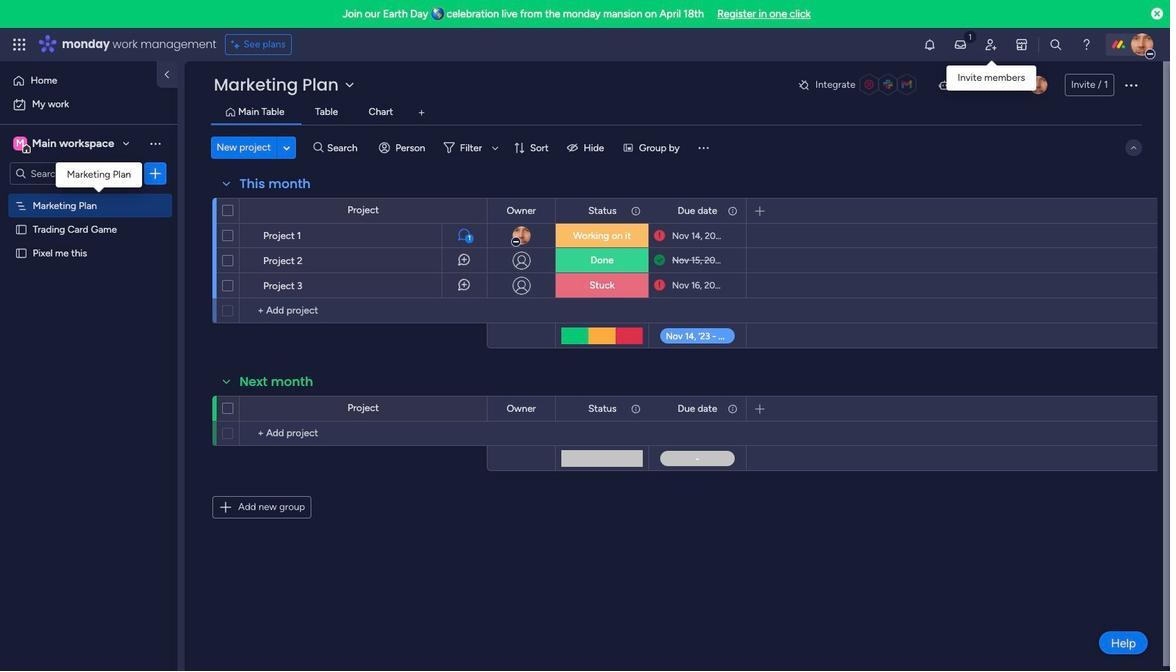 Task type: vqa. For each thing, say whether or not it's contained in the screenshot.
THE INVITE MEMBERS image to the bottom
no



Task type: describe. For each thing, give the bounding box(es) containing it.
add view image
[[419, 108, 425, 118]]

1 column information image from the left
[[631, 403, 642, 414]]

public board image
[[15, 222, 28, 236]]

Search in workspace field
[[29, 166, 116, 182]]

workspace options image
[[148, 136, 162, 150]]

0 vertical spatial option
[[8, 70, 148, 92]]

monday marketplace image
[[1015, 38, 1029, 52]]

1 column information image from the left
[[631, 205, 642, 216]]

menu image
[[697, 141, 711, 155]]

james peterson image
[[1132, 33, 1154, 56]]

search everything image
[[1050, 38, 1064, 52]]

angle down image
[[283, 143, 290, 153]]

notifications image
[[923, 38, 937, 52]]

v2 search image
[[314, 140, 324, 156]]

workspace selection element
[[13, 135, 116, 153]]

see plans image
[[231, 37, 244, 52]]

public board image
[[15, 246, 28, 259]]

2 v2 overdue deadline image from the top
[[654, 279, 666, 292]]

2 column information image from the left
[[728, 403, 739, 414]]

2 vertical spatial option
[[0, 193, 178, 195]]

arrow down image
[[487, 139, 504, 156]]



Task type: locate. For each thing, give the bounding box(es) containing it.
1 vertical spatial option
[[8, 93, 169, 116]]

v2 overdue deadline image down v2 done deadline icon
[[654, 279, 666, 292]]

tab list
[[211, 102, 1143, 125]]

options image
[[1123, 77, 1140, 93], [148, 167, 162, 181], [194, 218, 205, 253], [194, 243, 205, 278], [194, 268, 205, 303]]

v2 done deadline image
[[654, 254, 666, 267]]

1 horizontal spatial column information image
[[728, 403, 739, 414]]

column information image
[[631, 205, 642, 216], [728, 205, 739, 216]]

option
[[8, 70, 148, 92], [8, 93, 169, 116], [0, 193, 178, 195]]

1 horizontal spatial column information image
[[728, 205, 739, 216]]

1 image
[[965, 29, 977, 44]]

invite members image
[[985, 38, 999, 52]]

0 vertical spatial v2 overdue deadline image
[[654, 229, 666, 242]]

1 vertical spatial v2 overdue deadline image
[[654, 279, 666, 292]]

tab
[[411, 102, 433, 124]]

0 horizontal spatial column information image
[[631, 205, 642, 216]]

workspace image
[[13, 136, 27, 151]]

1 v2 overdue deadline image from the top
[[654, 229, 666, 242]]

select product image
[[13, 38, 26, 52]]

help image
[[1080, 38, 1094, 52]]

v2 overdue deadline image
[[654, 229, 666, 242], [654, 279, 666, 292]]

update feed image
[[954, 38, 968, 52]]

2 column information image from the left
[[728, 205, 739, 216]]

column information image
[[631, 403, 642, 414], [728, 403, 739, 414]]

0 horizontal spatial column information image
[[631, 403, 642, 414]]

james peterson image
[[1030, 76, 1048, 94]]

collapse image
[[1129, 142, 1140, 153]]

v2 overdue deadline image up v2 done deadline icon
[[654, 229, 666, 242]]

None field
[[236, 175, 314, 193], [504, 203, 540, 218], [585, 203, 620, 218], [675, 203, 721, 218], [236, 373, 317, 391], [504, 401, 540, 416], [585, 401, 620, 416], [675, 401, 721, 416], [236, 175, 314, 193], [504, 203, 540, 218], [585, 203, 620, 218], [675, 203, 721, 218], [236, 373, 317, 391], [504, 401, 540, 416], [585, 401, 620, 416], [675, 401, 721, 416]]

Search field
[[324, 138, 366, 158]]

list box
[[0, 191, 178, 453]]



